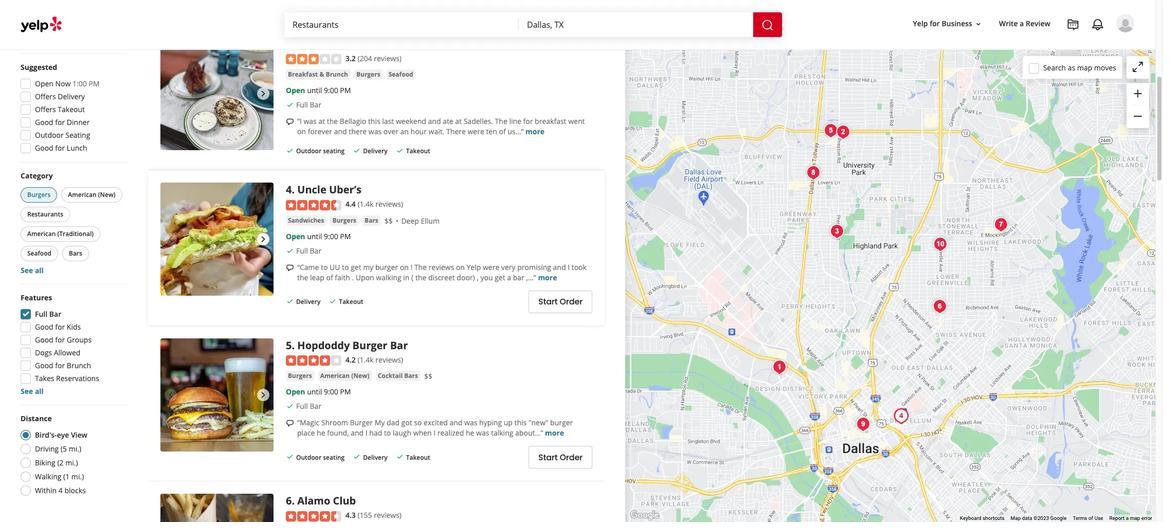 Task type: describe. For each thing, give the bounding box(es) containing it.
16 chevron down v2 image
[[975, 20, 983, 28]]

forever
[[308, 127, 332, 136]]

weekend
[[396, 116, 426, 126]]

and inside "came to uu to get my burger on ! the reviews on yelp were very promising and i took the leap of faith . upon walking in ( the discreet door) , you get a bar ,…"
[[553, 262, 566, 272]]

breakfast & brunch
[[288, 70, 348, 79]]

burgers down category
[[27, 190, 51, 199]]

0 vertical spatial get
[[351, 262, 361, 272]]

price group
[[21, 11, 128, 45]]

pm for 3 . sadelle's
[[340, 85, 351, 95]]

until for sadelle's
[[307, 85, 322, 95]]

(1.4k for uber's
[[358, 199, 374, 209]]

brad k. image
[[1117, 14, 1135, 32]]

full bar for 4
[[296, 246, 322, 256]]

16 speech v2 image
[[286, 419, 294, 428]]

review
[[1026, 19, 1051, 29]]

sandwiches
[[288, 216, 324, 225]]

delivery down open now 1:00 pm
[[58, 92, 85, 101]]

and up the wait. at left top
[[428, 116, 441, 126]]

laugh
[[393, 428, 412, 438]]

search image
[[762, 19, 774, 31]]

good for good for groups
[[35, 335, 53, 345]]

cocktail bars link
[[376, 371, 420, 381]]

over
[[384, 127, 399, 136]]

good for brunch
[[35, 361, 91, 370]]

allowed
[[54, 348, 80, 358]]

good for good for lunch
[[35, 143, 53, 153]]

mi.) for driving (5 mi.)
[[69, 444, 81, 454]]

terms
[[1073, 515, 1088, 521]]

Find text field
[[293, 19, 511, 30]]

4.3
[[346, 510, 356, 520]]

chip's old fashioned hamburgers image
[[803, 163, 824, 183]]

1 horizontal spatial i
[[434, 428, 436, 438]]

seating for 16 checkmark v2 icon underneath 16 speech v2 icon
[[323, 453, 345, 462]]

full for 5
[[296, 401, 308, 411]]

there
[[349, 127, 367, 136]]

projects image
[[1067, 19, 1080, 31]]

got
[[402, 418, 412, 428]]

shroom
[[321, 418, 348, 428]]

takeout down when
[[406, 453, 430, 462]]

burger inside '"magic shroom burger  my dad got so excited and was hyping up this "new" burger place he found, and i had to laugh when i realized he was talking about…"'
[[350, 418, 373, 428]]

write a review
[[999, 19, 1051, 29]]

reviews
[[429, 262, 454, 272]]

distance
[[21, 414, 52, 423]]

the inside "i was at the bellagio this last weekend and ate at sadelles. the line for breakfast went on forever and there was over an hour wait. there were ten of us…"
[[495, 116, 508, 126]]

next image for 4 . uncle uber's
[[257, 233, 270, 246]]

alamo
[[298, 494, 330, 508]]

3 . sadelle's
[[286, 37, 342, 51]]

was left over
[[369, 127, 382, 136]]

delivery down leap
[[296, 297, 321, 306]]

2 horizontal spatial on
[[456, 262, 465, 272]]

offers for offers takeout
[[35, 104, 56, 114]]

ten
[[486, 127, 497, 136]]

and left had
[[351, 428, 364, 438]]

zoom in image
[[1132, 87, 1145, 100]]

"i was at the bellagio this last weekend and ate at sadelles. the line for breakfast went on forever and there was over an hour wait. there were ten of us…"
[[297, 116, 585, 136]]

up
[[504, 418, 513, 428]]

to inside '"magic shroom burger  my dad got so excited and was hyping up this "new" burger place he found, and i had to laugh when i realized he was talking about…"'
[[384, 428, 391, 438]]

see all for features
[[21, 386, 44, 396]]

1 horizontal spatial bars button
[[363, 215, 381, 226]]

reviews) for 3 . sadelle's
[[374, 53, 402, 63]]

0 vertical spatial burger
[[353, 338, 388, 352]]

good for good for dinner
[[35, 117, 53, 127]]

more link for uber's
[[538, 273, 557, 282]]

slideshow element for 4
[[160, 183, 274, 296]]

deep
[[401, 216, 419, 226]]

takeout down faith
[[339, 297, 363, 306]]

club
[[333, 494, 356, 508]]

walking (1 mi.)
[[35, 472, 84, 481]]

open for 4
[[286, 231, 305, 241]]

delivery down had
[[363, 453, 388, 462]]

on inside "i was at the bellagio this last weekend and ate at sadelles. the line for breakfast went on forever and there was over an hour wait. there were ten of us…"
[[297, 127, 306, 136]]

now
[[55, 79, 71, 88]]

a for write
[[1020, 19, 1024, 29]]

takes reservations
[[35, 373, 99, 383]]

for for business
[[930, 19, 940, 29]]

within 4 blocks
[[35, 486, 86, 495]]

burgers button for "burgers" link for sandwiches
[[330, 215, 359, 226]]

brunch for breakfast & brunch
[[326, 70, 348, 79]]

takeout up 'dinner'
[[58, 104, 85, 114]]

2 vertical spatial american
[[320, 372, 350, 380]]

(1
[[63, 472, 70, 481]]

0 vertical spatial more
[[526, 127, 545, 136]]

0 horizontal spatial seafood button
[[21, 246, 58, 261]]

brunch for good for brunch
[[67, 361, 91, 370]]

biking
[[35, 458, 55, 468]]

mi.) for biking (2 mi.)
[[65, 458, 78, 468]]

open until 9:00 pm for uncle
[[286, 231, 351, 241]]

5 . hopdoddy burger bar
[[286, 338, 408, 352]]

group containing suggested
[[17, 62, 128, 156]]

r+d kitchen image
[[833, 122, 854, 142]]

full bar for 3
[[296, 100, 322, 110]]

outdoor down place
[[296, 453, 322, 462]]

for for lunch
[[55, 143, 65, 153]]

outdoor down forever on the left of the page
[[296, 147, 322, 155]]

burgers button for breakfast & brunch's "burgers" link
[[354, 69, 383, 80]]

(2
[[57, 458, 64, 468]]

order for uncle uber's
[[560, 296, 583, 308]]

9:00 for uncle
[[324, 231, 338, 241]]

burgers down "4.2 star rating" image
[[288, 372, 312, 380]]

price
[[21, 11, 39, 21]]

blocks
[[65, 486, 86, 495]]

1 horizontal spatial american (new) button
[[318, 371, 372, 381]]

$$ button
[[48, 27, 74, 43]]

american (new) inside american (new) link
[[320, 372, 370, 380]]

delivery down over
[[363, 147, 388, 155]]

start order for uncle uber's
[[539, 296, 583, 308]]

had
[[370, 428, 382, 438]]

so
[[414, 418, 422, 428]]

driving
[[35, 444, 59, 454]]

open down suggested
[[35, 79, 53, 88]]

sadelle's link
[[298, 37, 342, 51]]

alamo club image
[[930, 296, 950, 317]]

search as map moves
[[1044, 63, 1117, 72]]

1 horizontal spatial to
[[342, 262, 349, 272]]

start for 4 . uncle uber's
[[539, 296, 558, 308]]

of inside "i was at the bellagio this last weekend and ate at sadelles. the line for breakfast went on forever and there was over an hour wait. there were ten of us…"
[[499, 127, 506, 136]]

american (new) link
[[318, 371, 372, 381]]

good for good for brunch
[[35, 361, 53, 370]]

eye
[[57, 430, 69, 440]]

burgers down "(204"
[[356, 70, 380, 79]]

16 checkmark v2 image down there
[[353, 147, 361, 155]]

good for dinner
[[35, 117, 90, 127]]

restaurants button
[[21, 207, 70, 222]]

option group containing distance
[[17, 414, 128, 499]]

2 vertical spatial burgers link
[[286, 371, 314, 381]]

excited
[[424, 418, 448, 428]]

pm right the 1:00
[[89, 79, 100, 88]]

keyboard shortcuts
[[960, 515, 1005, 521]]

see for category
[[21, 265, 33, 275]]

. left alamo
[[292, 494, 295, 508]]

6
[[286, 494, 292, 508]]

1 vertical spatial hopdoddy burger bar image
[[160, 338, 274, 452]]

burger inside '"magic shroom burger  my dad got so excited and was hyping up this "new" burger place he found, and i had to laugh when i realized he was talking about…"'
[[550, 418, 573, 428]]

start order link for uncle uber's
[[529, 291, 593, 313]]

0 vertical spatial more link
[[526, 127, 545, 136]]

start for 5 . hopdoddy burger bar
[[539, 452, 558, 463]]

0 vertical spatial seafood button
[[387, 69, 415, 80]]

0 horizontal spatial to
[[321, 262, 328, 272]]

data
[[1023, 515, 1033, 521]]

dogs
[[35, 348, 52, 358]]

16 speech v2 image for 3
[[286, 118, 294, 126]]

4.2 (1.4k reviews)
[[346, 355, 403, 365]]

4.3 star rating image
[[286, 511, 342, 521]]

full for 4
[[296, 246, 308, 256]]

breakfast
[[288, 70, 318, 79]]

1 horizontal spatial on
[[400, 262, 409, 272]]

0 horizontal spatial i
[[366, 428, 368, 438]]

until for hopdoddy
[[307, 387, 322, 397]]

2 horizontal spatial of
[[1089, 515, 1094, 521]]

and down bellagio
[[334, 127, 347, 136]]

see all for category
[[21, 265, 44, 275]]

0 vertical spatial american (new)
[[68, 190, 116, 199]]

the inside "came to uu to get my burger on ! the reviews on yelp were very promising and i took the leap of faith . upon walking in ( the discreet door) , you get a bar ,…"
[[415, 262, 427, 272]]

next image
[[257, 389, 270, 401]]

moves
[[1095, 63, 1117, 72]]

outdoor up "3 . sadelle's"
[[296, 1, 322, 9]]

american inside button
[[27, 229, 56, 238]]

map data ©2023 google
[[1011, 515, 1067, 521]]

write
[[999, 19, 1018, 29]]

user actions element
[[905, 13, 1150, 76]]

in
[[403, 273, 410, 282]]

1 horizontal spatial american
[[68, 190, 97, 199]]

sadelle's image
[[160, 37, 274, 150]]

expand map image
[[1132, 61, 1145, 73]]

!
[[411, 262, 413, 272]]

group containing features
[[17, 293, 128, 397]]

burgers button for the bottommost "burgers" link
[[286, 371, 314, 381]]

5
[[286, 338, 292, 352]]

an
[[400, 127, 409, 136]]

were inside "i was at the bellagio this last weekend and ate at sadelles. the line for breakfast went on forever and there was over an hour wait. there were ten of us…"
[[468, 127, 484, 136]]

mi.) for walking (1 mi.)
[[71, 472, 84, 481]]

wait.
[[429, 127, 445, 136]]

uncle uber's image
[[160, 183, 274, 296]]

notifications image
[[1092, 19, 1104, 31]]

(1.4k for burger
[[358, 355, 374, 365]]

hillside tavern image
[[991, 215, 1012, 235]]

start order link for hopdoddy burger bar
[[529, 446, 593, 469]]

error
[[1142, 515, 1153, 521]]

bar up "4.2 (1.4k reviews)"
[[390, 338, 408, 352]]

was down the hyping
[[476, 428, 489, 438]]

see all button for category
[[21, 265, 44, 275]]

"magic shroom burger  my dad got so excited and was hyping up this "new" burger place he found, and i had to laugh when i realized he was talking about…"
[[297, 418, 573, 438]]

reviews) right (155
[[374, 510, 402, 520]]

2 horizontal spatial the
[[416, 273, 427, 282]]

good for groups
[[35, 335, 92, 345]]

next image for 3 . sadelle's
[[257, 87, 270, 100]]

map for error
[[1131, 515, 1141, 521]]

all for category
[[35, 265, 44, 275]]

the crafty irishman image
[[853, 414, 874, 435]]

none field find
[[293, 19, 511, 30]]

full bar for 5
[[296, 401, 322, 411]]

1 horizontal spatial (new)
[[352, 372, 370, 380]]

more for burger
[[545, 428, 564, 438]]

open until 9:00 pm for sadelle's
[[286, 85, 351, 95]]

offers for offers delivery
[[35, 92, 56, 101]]

2 outdoor seating from the top
[[296, 147, 345, 155]]

within
[[35, 486, 57, 495]]

burger inside "came to uu to get my burger on ! the reviews on yelp were very promising and i took the leap of faith . upon walking in ( the discreet door) , you get a bar ,…"
[[375, 262, 398, 272]]

google image
[[628, 509, 662, 522]]

burgers down 4.4
[[333, 216, 357, 225]]

bars for the rightmost bars button
[[365, 216, 379, 225]]

shortcuts
[[983, 515, 1005, 521]]

3.2
[[346, 53, 356, 63]]

report a map error
[[1110, 515, 1153, 521]]

good for good for kids
[[35, 322, 53, 332]]

suggested
[[21, 62, 57, 72]]

&
[[320, 70, 324, 79]]

see all button for features
[[21, 386, 44, 396]]

"magic
[[297, 418, 320, 428]]

when
[[413, 428, 432, 438]]

4 . uncle uber's
[[286, 183, 362, 197]]

terms of use link
[[1073, 515, 1104, 521]]

bird's-eye view
[[35, 430, 87, 440]]



Task type: locate. For each thing, give the bounding box(es) containing it.
hyping
[[479, 418, 502, 428]]

0 horizontal spatial this
[[368, 116, 381, 126]]

4 down 'walking (1 mi.)'
[[59, 486, 63, 495]]

order
[[560, 296, 583, 308], [560, 452, 583, 463]]

slideshow element for 3
[[160, 37, 274, 150]]

seafood for seafood button to the top
[[389, 70, 413, 79]]

bars right cocktail
[[404, 372, 418, 380]]

order for hopdoddy burger bar
[[560, 452, 583, 463]]

2 start order from the top
[[539, 452, 583, 463]]

were up you
[[483, 262, 500, 272]]

sandwiches link
[[286, 215, 326, 226]]

2 see all button from the top
[[21, 386, 44, 396]]

2 vertical spatial slideshow element
[[160, 338, 274, 452]]

16 checkmark v2 image
[[353, 1, 361, 9], [286, 101, 294, 109], [286, 147, 294, 155], [396, 147, 404, 155], [286, 247, 294, 255], [286, 297, 294, 306], [329, 297, 337, 306], [353, 453, 361, 461]]

slideshow element
[[160, 37, 274, 150], [160, 183, 274, 296], [160, 338, 274, 452]]

"new"
[[529, 418, 549, 428]]

reviews)
[[374, 53, 402, 63], [376, 199, 403, 209], [376, 355, 403, 365], [374, 510, 402, 520]]

bar for 3
[[310, 100, 322, 110]]

open for 3
[[286, 85, 305, 95]]

2 vertical spatial mi.)
[[71, 472, 84, 481]]

1 horizontal spatial of
[[499, 127, 506, 136]]

for down dogs allowed
[[55, 361, 65, 370]]

1 horizontal spatial bars
[[365, 216, 379, 225]]

zoom out image
[[1132, 110, 1145, 123]]

a left bar on the left bottom
[[507, 273, 511, 282]]

3 until from the top
[[307, 387, 322, 397]]

start order link down ,…"
[[529, 291, 593, 313]]

16 checkmark v2 image down 16 speech v2 icon
[[286, 453, 294, 461]]

. for sadelle's
[[292, 37, 295, 51]]

3 good from the top
[[35, 322, 53, 332]]

sandwiches button
[[286, 215, 326, 226]]

2 horizontal spatial bars
[[404, 372, 418, 380]]

american (new) up (traditional) at the left of page
[[68, 190, 116, 199]]

1 vertical spatial $$
[[385, 216, 393, 226]]

2 offers from the top
[[35, 104, 56, 114]]

line
[[509, 116, 522, 126]]

0 vertical spatial seafood
[[389, 70, 413, 79]]

2 until from the top
[[307, 231, 322, 241]]

more for uber's
[[538, 273, 557, 282]]

4.3 (155 reviews)
[[346, 510, 402, 520]]

2 vertical spatial 9:00
[[324, 387, 338, 397]]

view
[[71, 430, 87, 440]]

for inside button
[[930, 19, 940, 29]]

start order for hopdoddy burger bar
[[539, 452, 583, 463]]

2 seating from the top
[[323, 147, 345, 155]]

pm down american (new) link
[[340, 387, 351, 397]]

0 vertical spatial outdoor seating
[[296, 1, 345, 9]]

hopdoddy
[[298, 338, 350, 352]]

burgers button
[[354, 69, 383, 80], [21, 187, 57, 203], [330, 215, 359, 226], [286, 371, 314, 381]]

1 vertical spatial bars button
[[62, 246, 89, 261]]

a right write
[[1020, 19, 1024, 29]]

walking
[[376, 273, 402, 282]]

1 vertical spatial slideshow element
[[160, 183, 274, 296]]

0 vertical spatial yelp
[[913, 19, 928, 29]]

9:00 for hopdoddy
[[324, 387, 338, 397]]

1 see all from the top
[[21, 265, 44, 275]]

1 good from the top
[[35, 117, 53, 127]]

0 vertical spatial american (new) button
[[61, 187, 122, 203]]

group containing category
[[19, 171, 128, 276]]

16 speech v2 image for 4
[[286, 264, 294, 272]]

2 previous image from the top
[[165, 233, 177, 246]]

1 vertical spatial the
[[415, 262, 427, 272]]

1 vertical spatial mi.)
[[65, 458, 78, 468]]

1 vertical spatial more
[[538, 273, 557, 282]]

2 slideshow element from the top
[[160, 183, 274, 296]]

3 slideshow element from the top
[[160, 338, 274, 452]]

0 horizontal spatial american (new) button
[[61, 187, 122, 203]]

2 16 speech v2 image from the top
[[286, 264, 294, 272]]

3 seating from the top
[[323, 453, 345, 462]]

4 left 'uncle'
[[286, 183, 292, 197]]

4 good from the top
[[35, 335, 53, 345]]

1 vertical spatial see all
[[21, 386, 44, 396]]

0 horizontal spatial at
[[319, 116, 325, 126]]

1 vertical spatial map
[[1131, 515, 1141, 521]]

1 horizontal spatial this
[[515, 418, 527, 428]]

bars for bars button to the bottom
[[69, 249, 82, 258]]

for down outdoor seating
[[55, 143, 65, 153]]

deep ellum
[[401, 216, 440, 226]]

1 vertical spatial seating
[[323, 147, 345, 155]]

. for hopdoddy
[[292, 338, 295, 352]]

1 (1.4k from the top
[[358, 199, 374, 209]]

1 at from the left
[[319, 116, 325, 126]]

open until 9:00 pm down sandwiches button
[[286, 231, 351, 241]]

1 horizontal spatial hopdoddy burger bar image
[[821, 120, 841, 141]]

1 see from the top
[[21, 265, 33, 275]]

start order link
[[529, 291, 593, 313], [529, 446, 593, 469]]

0 vertical spatial hopdoddy burger bar image
[[821, 120, 841, 141]]

full
[[296, 100, 308, 110], [296, 246, 308, 256], [35, 309, 47, 319], [296, 401, 308, 411]]

rodeo goat image
[[769, 357, 790, 378]]

1 vertical spatial start order link
[[529, 446, 593, 469]]

2 order from the top
[[560, 452, 583, 463]]

for inside "i was at the bellagio this last weekend and ate at sadelles. the line for breakfast went on forever and there was over an hour wait. there were ten of us…"
[[523, 116, 533, 126]]

yelp inside "came to uu to get my burger on ! the reviews on yelp were very promising and i took the leap of faith . upon walking in ( the discreet door) , you get a bar ,…"
[[467, 262, 481, 272]]

(traditional)
[[57, 229, 94, 238]]

$$ up now
[[58, 31, 65, 40]]

2 9:00 from the top
[[324, 231, 338, 241]]

outdoor seating for 16 checkmark v2 icon underneath 16 speech v2 icon
[[296, 453, 345, 462]]

for down good for kids
[[55, 335, 65, 345]]

open for 5
[[286, 387, 305, 397]]

. up "4.2 star rating" image
[[292, 338, 295, 352]]

None search field
[[284, 12, 784, 37]]

0 horizontal spatial the
[[415, 262, 427, 272]]

burgers link for sandwiches
[[330, 215, 359, 226]]

and left took
[[553, 262, 566, 272]]

about…"
[[515, 428, 543, 438]]

4.2
[[346, 355, 356, 365]]

2 horizontal spatial american
[[320, 372, 350, 380]]

3 9:00 from the top
[[324, 387, 338, 397]]

talking
[[491, 428, 514, 438]]

0 vertical spatial the
[[495, 116, 508, 126]]

bars button
[[363, 215, 381, 226], [62, 246, 89, 261]]

bird's-
[[35, 430, 57, 440]]

4 inside option group
[[59, 486, 63, 495]]

1 outdoor seating from the top
[[296, 1, 345, 9]]

brunch up reservations
[[67, 361, 91, 370]]

pm down breakfast & brunch "button"
[[340, 85, 351, 95]]

went
[[569, 116, 585, 126]]

ate
[[443, 116, 454, 126]]

the right (
[[416, 273, 427, 282]]

3 outdoor seating from the top
[[296, 453, 345, 462]]

as
[[1068, 63, 1076, 72]]

bars button down 4.4 (1.4k reviews)
[[363, 215, 381, 226]]

1 start from the top
[[539, 296, 558, 308]]

good for lunch
[[35, 143, 87, 153]]

the inside "i was at the bellagio this last weekend and ate at sadelles. the line for breakfast went on forever and there was over an hour wait. there were ten of us…"
[[327, 116, 338, 126]]

bar up forever on the left of the page
[[310, 100, 322, 110]]

bar for 5
[[310, 401, 322, 411]]

open
[[35, 79, 53, 88], [286, 85, 305, 95], [286, 231, 305, 241], [286, 387, 305, 397]]

,…"
[[526, 273, 536, 282]]

map region
[[554, 0, 1164, 522]]

5 good from the top
[[35, 361, 53, 370]]

sadelles.
[[464, 116, 493, 126]]

2 he from the left
[[466, 428, 474, 438]]

. right faith
[[352, 273, 354, 282]]

mi.) right (1
[[71, 472, 84, 481]]

2 see from the top
[[21, 386, 33, 396]]

promising
[[518, 262, 551, 272]]

american (traditional)
[[27, 229, 94, 238]]

0 horizontal spatial yelp
[[467, 262, 481, 272]]

i
[[568, 262, 570, 272], [366, 428, 368, 438], [434, 428, 436, 438]]

for right line
[[523, 116, 533, 126]]

more link for burger
[[545, 428, 564, 438]]

mi.) right (5
[[69, 444, 81, 454]]

took
[[572, 262, 587, 272]]

2 horizontal spatial i
[[568, 262, 570, 272]]

0 vertical spatial start
[[539, 296, 558, 308]]

$$ inside button
[[58, 31, 65, 40]]

1 vertical spatial a
[[507, 273, 511, 282]]

start order down took
[[539, 296, 583, 308]]

9:00 for sadelle's
[[324, 85, 338, 95]]

category
[[21, 171, 53, 181]]

burgers
[[356, 70, 380, 79], [27, 190, 51, 199], [333, 216, 357, 225], [288, 372, 312, 380]]

1 seating from the top
[[323, 1, 345, 9]]

0 horizontal spatial brunch
[[67, 361, 91, 370]]

1 horizontal spatial at
[[455, 116, 462, 126]]

full down 'features'
[[35, 309, 47, 319]]

1 next image from the top
[[257, 87, 270, 100]]

takeout up find field
[[363, 1, 388, 9]]

full bar up "came
[[296, 246, 322, 256]]

1 until from the top
[[307, 85, 322, 95]]

dogs allowed
[[35, 348, 80, 358]]

previous image for 4
[[165, 233, 177, 246]]

the up ten
[[495, 116, 508, 126]]

i inside "came to uu to get my burger on ! the reviews on yelp were very promising and i took the leap of faith . upon walking in ( the discreet door) , you get a bar ,…"
[[568, 262, 570, 272]]

full bar up good for kids
[[35, 309, 61, 319]]

uncle
[[298, 183, 327, 197]]

previous image
[[165, 87, 177, 100], [165, 233, 177, 246]]

1 vertical spatial 16 speech v2 image
[[286, 264, 294, 272]]

takeout
[[363, 1, 388, 9], [58, 104, 85, 114], [406, 147, 430, 155], [339, 297, 363, 306], [406, 453, 430, 462]]

0 vertical spatial burgers link
[[354, 69, 383, 80]]

option group
[[17, 414, 128, 499]]

ellum
[[421, 216, 440, 226]]

0 horizontal spatial burger
[[375, 262, 398, 272]]

to down the dad
[[384, 428, 391, 438]]

16 speech v2 image
[[286, 118, 294, 126], [286, 264, 294, 272]]

a inside "came to uu to get my burger on ! the reviews on yelp were very promising and i took the leap of faith . upon walking in ( the discreet door) , you get a bar ,…"
[[507, 273, 511, 282]]

none field near
[[527, 19, 745, 30]]

2 see all from the top
[[21, 386, 44, 396]]

pm for 5 . hopdoddy burger bar
[[340, 387, 351, 397]]

0 vertical spatial (new)
[[98, 190, 116, 199]]

0 horizontal spatial (new)
[[98, 190, 116, 199]]

1 9:00 from the top
[[324, 85, 338, 95]]

1 vertical spatial next image
[[257, 233, 270, 246]]

None field
[[293, 19, 511, 30], [527, 19, 745, 30]]

1 horizontal spatial 4
[[286, 183, 292, 197]]

0 horizontal spatial map
[[1078, 63, 1093, 72]]

0 vertical spatial previous image
[[165, 87, 177, 100]]

my
[[363, 262, 374, 272]]

(new)
[[98, 190, 116, 199], [352, 372, 370, 380]]

16 checkmark v2 image down laugh in the left of the page
[[396, 453, 404, 461]]

for down offers takeout
[[55, 117, 65, 127]]

pm for 4 . uncle uber's
[[340, 231, 351, 241]]

life's good bar & grill image
[[930, 234, 951, 255]]

yelp up ,
[[467, 262, 481, 272]]

burgers link
[[354, 69, 383, 80], [330, 215, 359, 226], [286, 371, 314, 381]]

16 checkmark v2 image up 3
[[286, 1, 294, 9]]

0 vertical spatial were
[[468, 127, 484, 136]]

outdoor up "good for lunch"
[[35, 130, 64, 140]]

0 vertical spatial map
[[1078, 63, 1093, 72]]

1 offers from the top
[[35, 92, 56, 101]]

seating for 16 checkmark v2 icon on top of 3
[[323, 1, 345, 9]]

uncle uber's image
[[891, 406, 912, 426]]

1 vertical spatial burgers link
[[330, 215, 359, 226]]

3 open until 9:00 pm from the top
[[286, 387, 351, 397]]

seafood down 3.2 (204 reviews) on the top left of page
[[389, 70, 413, 79]]

you
[[481, 273, 493, 282]]

0 vertical spatial bars
[[365, 216, 379, 225]]

until for uncle
[[307, 231, 322, 241]]

2 start from the top
[[539, 452, 558, 463]]

for for groups
[[55, 335, 65, 345]]

burgers button down "(204"
[[354, 69, 383, 80]]

more link down breakfast
[[526, 127, 545, 136]]

0 vertical spatial see
[[21, 265, 33, 275]]

2 good from the top
[[35, 143, 53, 153]]

1 previous image from the top
[[165, 87, 177, 100]]

map right 'as'
[[1078, 63, 1093, 72]]

16 checkmark v2 image
[[286, 1, 294, 9], [353, 147, 361, 155], [286, 402, 294, 411], [286, 453, 294, 461], [396, 453, 404, 461]]

mi.)
[[69, 444, 81, 454], [65, 458, 78, 468], [71, 472, 84, 481]]

see all button
[[21, 265, 44, 275], [21, 386, 44, 396]]

were inside "came to uu to get my burger on ! the reviews on yelp were very promising and i took the leap of faith . upon walking in ( the discreet door) , you get a bar ,…"
[[483, 262, 500, 272]]

all for features
[[35, 386, 44, 396]]

group
[[17, 62, 128, 156], [1127, 83, 1150, 128], [19, 171, 128, 276], [17, 293, 128, 397]]

0 horizontal spatial american (new)
[[68, 190, 116, 199]]

0 vertical spatial next image
[[257, 87, 270, 100]]

bar for 4
[[310, 246, 322, 256]]

0 horizontal spatial of
[[326, 273, 333, 282]]

for for brunch
[[55, 361, 65, 370]]

dinner
[[67, 117, 90, 127]]

full for 3
[[296, 100, 308, 110]]

to left uu
[[321, 262, 328, 272]]

2 vertical spatial a
[[1126, 515, 1129, 521]]

american up (traditional) at the left of page
[[68, 190, 97, 199]]

0 horizontal spatial bars
[[69, 249, 82, 258]]

american down 4.2
[[320, 372, 350, 380]]

0 vertical spatial this
[[368, 116, 381, 126]]

0 horizontal spatial the
[[297, 273, 308, 282]]

1 horizontal spatial map
[[1131, 515, 1141, 521]]

start
[[539, 296, 558, 308], [539, 452, 558, 463]]

seafood button
[[387, 69, 415, 80], [21, 246, 58, 261]]

previous image
[[165, 389, 177, 401]]

. for uncle
[[292, 183, 295, 197]]

for for kids
[[55, 322, 65, 332]]

1 vertical spatial get
[[495, 273, 505, 282]]

map for moves
[[1078, 63, 1093, 72]]

0 vertical spatial mi.)
[[69, 444, 81, 454]]

(1.4k right 4.2
[[358, 355, 374, 365]]

0 horizontal spatial get
[[351, 262, 361, 272]]

burgers link down 4.4
[[330, 215, 359, 226]]

keyboard shortcuts button
[[960, 515, 1005, 522]]

(1.4k right 4.4
[[358, 199, 374, 209]]

discreet
[[428, 273, 455, 282]]

0 vertical spatial 16 speech v2 image
[[286, 118, 294, 126]]

and up realized
[[450, 418, 463, 428]]

1 vertical spatial american (new)
[[320, 372, 370, 380]]

the down "came
[[297, 273, 308, 282]]

outdoor seating for 16 checkmark v2 icon on top of 3
[[296, 1, 345, 9]]

full bar
[[296, 100, 322, 110], [296, 246, 322, 256], [35, 309, 61, 319], [296, 401, 322, 411]]

1 open until 9:00 pm from the top
[[286, 85, 351, 95]]

1 none field from the left
[[293, 19, 511, 30]]

of inside "came to uu to get my burger on ! the reviews on yelp were very promising and i took the leap of faith . upon walking in ( the discreet door) , you get a bar ,…"
[[326, 273, 333, 282]]

0 vertical spatial (1.4k
[[358, 199, 374, 209]]

sadelle's image
[[827, 221, 848, 242]]

0 vertical spatial american
[[68, 190, 97, 199]]

1 horizontal spatial $$
[[385, 216, 393, 226]]

were
[[468, 127, 484, 136], [483, 262, 500, 272]]

2 vertical spatial until
[[307, 387, 322, 397]]

search
[[1044, 63, 1066, 72]]

. up 3.2 star rating "image"
[[292, 37, 295, 51]]

2 none field from the left
[[527, 19, 745, 30]]

1 vertical spatial start order
[[539, 452, 583, 463]]

get left my
[[351, 262, 361, 272]]

bars link
[[363, 215, 381, 226]]

©2023
[[1034, 515, 1050, 521]]

bar
[[310, 100, 322, 110], [310, 246, 322, 256], [49, 309, 61, 319], [390, 338, 408, 352], [310, 401, 322, 411]]

0 vertical spatial see all button
[[21, 265, 44, 275]]

1 horizontal spatial none field
[[527, 19, 745, 30]]

0 vertical spatial brunch
[[326, 70, 348, 79]]

. inside "came to uu to get my burger on ! the reviews on yelp were very promising and i took the leap of faith . upon walking in ( the discreet door) , you get a bar ,…"
[[352, 273, 354, 282]]

terms of use
[[1073, 515, 1104, 521]]

takeout down hour
[[406, 147, 430, 155]]

1 see all button from the top
[[21, 265, 44, 275]]

reviews) up seafood link
[[374, 53, 402, 63]]

of down uu
[[326, 273, 333, 282]]

burger up "4.2 (1.4k reviews)"
[[353, 338, 388, 352]]

start order link down about…"
[[529, 446, 593, 469]]

1 slideshow element from the top
[[160, 37, 274, 150]]

yelp
[[913, 19, 928, 29], [467, 262, 481, 272]]

until down sandwiches button
[[307, 231, 322, 241]]

see all up 'features'
[[21, 265, 44, 275]]

$$ for 5 . hopdoddy burger bar
[[424, 372, 433, 381]]

2 next image from the top
[[257, 233, 270, 246]]

american (new) down 4.2
[[320, 372, 370, 380]]

bellagio
[[340, 116, 366, 126]]

0 vertical spatial bars button
[[363, 215, 381, 226]]

1 horizontal spatial brunch
[[326, 70, 348, 79]]

(155
[[358, 510, 372, 520]]

burger up walking
[[375, 262, 398, 272]]

open until 9:00 pm for hopdoddy
[[286, 387, 351, 397]]

1 horizontal spatial get
[[495, 273, 505, 282]]

open down breakfast
[[286, 85, 305, 95]]

1 order from the top
[[560, 296, 583, 308]]

2 vertical spatial bars
[[404, 372, 418, 380]]

2 open until 9:00 pm from the top
[[286, 231, 351, 241]]

reviews) for 5 . hopdoddy burger bar
[[376, 355, 403, 365]]

get down the very
[[495, 273, 505, 282]]

1 vertical spatial seafood
[[27, 249, 51, 258]]

16 speech v2 image left "came
[[286, 264, 294, 272]]

for for dinner
[[55, 117, 65, 127]]

bar up good for kids
[[49, 309, 61, 319]]

slideshow element for 5
[[160, 338, 274, 452]]

to
[[321, 262, 328, 272], [342, 262, 349, 272], [384, 428, 391, 438]]

0 vertical spatial 4
[[286, 183, 292, 197]]

0 horizontal spatial 4
[[59, 486, 63, 495]]

. left 'uncle'
[[292, 183, 295, 197]]

1 vertical spatial more link
[[538, 273, 557, 282]]

1:00
[[73, 79, 87, 88]]

0 vertical spatial start order
[[539, 296, 583, 308]]

this left the last at the left of page
[[368, 116, 381, 126]]

groups
[[67, 335, 92, 345]]

next image
[[257, 87, 270, 100], [257, 233, 270, 246]]

open up 16 speech v2 icon
[[286, 387, 305, 397]]

4.4 star rating image
[[286, 200, 342, 210]]

see all button up 'features'
[[21, 265, 44, 275]]

delivery
[[58, 92, 85, 101], [363, 147, 388, 155], [296, 297, 321, 306], [363, 453, 388, 462]]

good
[[35, 117, 53, 127], [35, 143, 53, 153], [35, 322, 53, 332], [35, 335, 53, 345], [35, 361, 53, 370]]

2 vertical spatial more link
[[545, 428, 564, 438]]

open until 9:00 pm down american (new) link
[[286, 387, 351, 397]]

3.2 star rating image
[[286, 54, 342, 64]]

more right ,…"
[[538, 273, 557, 282]]

cocktail bars button
[[376, 371, 420, 381]]

this inside '"magic shroom burger  my dad got so excited and was hyping up this "new" burger place he found, and i had to laugh when i realized he was talking about…"'
[[515, 418, 527, 428]]

0 horizontal spatial american
[[27, 229, 56, 238]]

was right the '"i'
[[304, 116, 317, 126]]

offers delivery
[[35, 92, 85, 101]]

good down offers takeout
[[35, 117, 53, 127]]

hopdoddy burger bar image
[[821, 120, 841, 141], [160, 338, 274, 452]]

uu
[[330, 262, 340, 272]]

offers down offers delivery
[[35, 104, 56, 114]]

us…"
[[508, 127, 524, 136]]

was left the hyping
[[465, 418, 478, 428]]

0 horizontal spatial bars button
[[62, 246, 89, 261]]

seafood for left seafood button
[[27, 249, 51, 258]]

this inside "i was at the bellagio this last weekend and ate at sadelles. the line for breakfast went on forever and there was over an hour wait. there were ten of us…"
[[368, 116, 381, 126]]

2 horizontal spatial $$
[[424, 372, 433, 381]]

full up "came
[[296, 246, 308, 256]]

yelp inside button
[[913, 19, 928, 29]]

this
[[368, 116, 381, 126], [515, 418, 527, 428]]

previous image for 3
[[165, 87, 177, 100]]

open now 1:00 pm
[[35, 79, 100, 88]]

brunch inside "button"
[[326, 70, 348, 79]]

1 vertical spatial start
[[539, 452, 558, 463]]

a right report
[[1126, 515, 1129, 521]]

start order down about…"
[[539, 452, 583, 463]]

the right !
[[415, 262, 427, 272]]

were down sadelles.
[[468, 127, 484, 136]]

16 checkmark v2 image up 16 speech v2 icon
[[286, 402, 294, 411]]

1 vertical spatial of
[[326, 273, 333, 282]]

american (new)
[[68, 190, 116, 199], [320, 372, 370, 380]]

1 vertical spatial previous image
[[165, 233, 177, 246]]

good up dogs
[[35, 335, 53, 345]]

hour
[[411, 127, 427, 136]]

business
[[942, 19, 973, 29]]

1 start order from the top
[[539, 296, 583, 308]]

1 he from the left
[[317, 428, 325, 438]]

3
[[286, 37, 292, 51]]

0 horizontal spatial $$
[[58, 31, 65, 40]]

burgers link for breakfast & brunch
[[354, 69, 383, 80]]

hopdoddy burger bar link
[[298, 338, 408, 352]]

seafood down 'american (traditional)' button
[[27, 249, 51, 258]]

reviews) for 4 . uncle uber's
[[376, 199, 403, 209]]

2 (1.4k from the top
[[358, 355, 374, 365]]

1 start order link from the top
[[529, 291, 593, 313]]

a for report
[[1126, 515, 1129, 521]]

0 vertical spatial slideshow element
[[160, 37, 274, 150]]

4.2 star rating image
[[286, 356, 342, 366]]

1 all from the top
[[35, 265, 44, 275]]

3.2 (204 reviews)
[[346, 53, 402, 63]]

at up forever on the left of the page
[[319, 116, 325, 126]]

1 vertical spatial 9:00
[[324, 231, 338, 241]]

burgers button down category
[[21, 187, 57, 203]]

2 at from the left
[[455, 116, 462, 126]]

"came to uu to get my burger on ! the reviews on yelp were very promising and i took the leap of faith . upon walking in ( the discreet door) , you get a bar ,…"
[[297, 262, 587, 282]]

reviews) up bars link
[[376, 199, 403, 209]]

outdoor
[[296, 1, 322, 9], [35, 130, 64, 140], [296, 147, 322, 155], [296, 453, 322, 462]]

see for features
[[21, 386, 33, 396]]

2 start order link from the top
[[529, 446, 593, 469]]

2 vertical spatial seating
[[323, 453, 345, 462]]

good up good for groups
[[35, 322, 53, 332]]

2 all from the top
[[35, 386, 44, 396]]

1 vertical spatial american (new) button
[[318, 371, 372, 381]]

of right ten
[[499, 127, 506, 136]]

0 horizontal spatial none field
[[293, 19, 511, 30]]

0 vertical spatial until
[[307, 85, 322, 95]]

Near text field
[[527, 19, 745, 30]]

breakfast
[[535, 116, 567, 126]]

$$ for 4 . uncle uber's
[[385, 216, 393, 226]]

1 16 speech v2 image from the top
[[286, 118, 294, 126]]



Task type: vqa. For each thing, say whether or not it's contained in the screenshot.
4's Bar
yes



